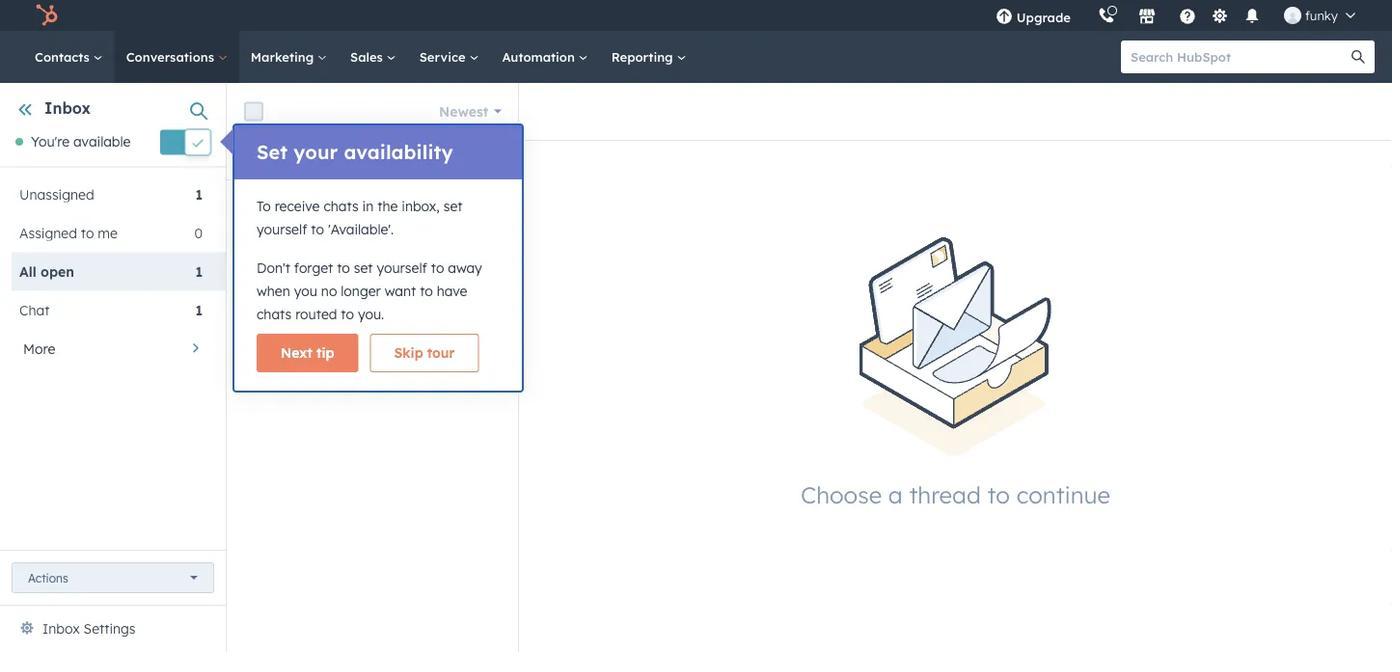 Task type: locate. For each thing, give the bounding box(es) containing it.
0 vertical spatial set
[[444, 198, 463, 215]]

yourself up "want"
[[377, 260, 427, 277]]

set inside don't forget to set yourself to away when you no longer want to have chats routed to you.
[[354, 260, 373, 277]]

conversations
[[126, 49, 218, 65]]

funky town image
[[1285, 7, 1302, 24]]

settings
[[84, 621, 136, 637]]

next tip button
[[257, 334, 359, 373]]

settings link
[[1208, 5, 1232, 26]]

marketplaces button
[[1127, 0, 1168, 31]]

continue
[[1017, 480, 1111, 509]]

1 for all open
[[195, 263, 203, 280]]

service
[[420, 49, 469, 65]]

newest button
[[427, 92, 514, 131]]

1 vertical spatial chats
[[257, 306, 292, 323]]

no conversations
[[317, 152, 428, 168]]

set right inbox,
[[444, 198, 463, 215]]

skip
[[394, 345, 423, 361]]

chats
[[324, 198, 359, 215], [257, 306, 292, 323]]

actions button
[[12, 563, 214, 594]]

set up longer
[[354, 260, 373, 277]]

automation
[[502, 49, 579, 65]]

to
[[311, 221, 324, 238], [81, 224, 94, 241], [337, 260, 350, 277], [431, 260, 444, 277], [420, 283, 433, 300], [341, 306, 354, 323], [988, 480, 1010, 509]]

1 vertical spatial 1
[[195, 263, 203, 280]]

chats inside to receive chats in the inbox, set yourself to 'available'.
[[324, 198, 359, 215]]

1 for unassigned
[[195, 186, 203, 203]]

1 vertical spatial inbox
[[42, 621, 80, 637]]

reporting link
[[600, 31, 698, 83]]

0 vertical spatial chats
[[324, 198, 359, 215]]

search button
[[1343, 41, 1375, 73]]

3 1 from the top
[[195, 301, 203, 318]]

open
[[41, 263, 74, 280]]

set
[[444, 198, 463, 215], [354, 260, 373, 277]]

0 horizontal spatial set
[[354, 260, 373, 277]]

chats down when
[[257, 306, 292, 323]]

1 horizontal spatial yourself
[[377, 260, 427, 277]]

yourself
[[257, 221, 307, 238], [377, 260, 427, 277]]

next
[[281, 345, 313, 361]]

inbox left settings
[[42, 621, 80, 637]]

inbox
[[44, 98, 91, 118], [42, 621, 80, 637]]

0 horizontal spatial chats
[[257, 306, 292, 323]]

1 for chat
[[195, 301, 203, 318]]

notifications button
[[1236, 0, 1269, 31]]

to up have
[[431, 260, 444, 277]]

0 vertical spatial 1
[[195, 186, 203, 203]]

1 horizontal spatial set
[[444, 198, 463, 215]]

marketplaces image
[[1139, 9, 1156, 26]]

notifications image
[[1244, 9, 1261, 26]]

tour
[[427, 345, 455, 361]]

1 horizontal spatial chats
[[324, 198, 359, 215]]

0 vertical spatial inbox
[[44, 98, 91, 118]]

inbox,
[[402, 198, 440, 215]]

menu
[[982, 0, 1370, 31]]

to right 'thread'
[[988, 480, 1010, 509]]

choose
[[801, 480, 882, 509]]

your
[[294, 140, 338, 164]]

hubspot link
[[23, 4, 72, 27]]

to down receive
[[311, 221, 324, 238]]

to receive chats in the inbox, set yourself to 'available'.
[[257, 198, 463, 238]]

chats left the in
[[324, 198, 359, 215]]

chat
[[19, 301, 50, 318]]

all
[[19, 263, 36, 280]]

forget
[[294, 260, 333, 277]]

0
[[194, 224, 203, 241]]

next tip
[[281, 345, 334, 361]]

2 vertical spatial 1
[[195, 301, 203, 318]]

you
[[294, 283, 317, 300]]

assigned to me
[[19, 224, 118, 241]]

newest
[[439, 103, 489, 120]]

0 horizontal spatial yourself
[[257, 221, 307, 238]]

to inside main content
[[988, 480, 1010, 509]]

inbox up you're available
[[44, 98, 91, 118]]

contacts
[[35, 49, 93, 65]]

sales
[[350, 49, 387, 65]]

availability
[[344, 140, 453, 164]]

when
[[257, 283, 290, 300]]

1 vertical spatial yourself
[[377, 260, 427, 277]]

1 1 from the top
[[195, 186, 203, 203]]

to left you.
[[341, 306, 354, 323]]

set your availability
[[257, 140, 453, 164]]

inbox settings
[[42, 621, 136, 637]]

thread
[[910, 480, 981, 509]]

0 vertical spatial yourself
[[257, 221, 307, 238]]

you're
[[31, 133, 70, 150]]

yourself down receive
[[257, 221, 307, 238]]

1
[[195, 186, 203, 203], [195, 263, 203, 280], [195, 301, 203, 318]]

receive
[[275, 198, 320, 215]]

'available'.
[[328, 221, 394, 238]]

skip tour button
[[370, 334, 479, 373]]

1 vertical spatial set
[[354, 260, 373, 277]]

2 1 from the top
[[195, 263, 203, 280]]

funky
[[1306, 7, 1339, 23]]

help image
[[1179, 9, 1197, 26]]

in
[[363, 198, 374, 215]]



Task type: vqa. For each thing, say whether or not it's contained in the screenshot.
SKIP
yes



Task type: describe. For each thing, give the bounding box(es) containing it.
to left have
[[420, 283, 433, 300]]

yourself inside to receive chats in the inbox, set yourself to 'available'.
[[257, 221, 307, 238]]

funky button
[[1273, 0, 1368, 31]]

contacts link
[[23, 31, 115, 83]]

me
[[98, 224, 118, 241]]

marketing
[[251, 49, 318, 65]]

set inside to receive chats in the inbox, set yourself to 'available'.
[[444, 198, 463, 215]]

hubspot image
[[35, 4, 58, 27]]

available
[[73, 133, 131, 150]]

calling icon image
[[1098, 7, 1116, 25]]

the
[[378, 198, 398, 215]]

settings image
[[1212, 8, 1229, 26]]

more
[[23, 340, 55, 357]]

choose a thread to continue main content
[[227, 83, 1393, 652]]

Search HubSpot search field
[[1122, 41, 1358, 73]]

have
[[437, 283, 468, 300]]

actions
[[28, 571, 68, 585]]

away
[[448, 260, 482, 277]]

to left me
[[81, 224, 94, 241]]

service link
[[408, 31, 491, 83]]

routed
[[296, 306, 337, 323]]

conversations link
[[115, 31, 239, 83]]

to inside to receive chats in the inbox, set yourself to 'available'.
[[311, 221, 324, 238]]

longer
[[341, 283, 381, 300]]

set
[[257, 140, 288, 164]]

inbox for inbox settings
[[42, 621, 80, 637]]

yourself inside don't forget to set yourself to away when you no longer want to have chats routed to you.
[[377, 260, 427, 277]]

you.
[[358, 306, 384, 323]]

marketing link
[[239, 31, 339, 83]]

skip tour
[[394, 345, 455, 361]]

upgrade
[[1017, 9, 1071, 25]]

inbox for inbox
[[44, 98, 91, 118]]

all open
[[19, 263, 74, 280]]

no
[[317, 152, 336, 168]]

inbox settings link
[[42, 618, 136, 641]]

menu containing funky
[[982, 0, 1370, 31]]

conversations
[[340, 152, 428, 168]]

a
[[889, 480, 903, 509]]

tip
[[317, 345, 334, 361]]

no
[[321, 283, 337, 300]]

don't
[[257, 260, 290, 277]]

calling icon button
[[1091, 3, 1123, 28]]

to
[[257, 198, 271, 215]]

assigned
[[19, 224, 77, 241]]

sales link
[[339, 31, 408, 83]]

you're available
[[31, 133, 131, 150]]

chats inside don't forget to set yourself to away when you no longer want to have chats routed to you.
[[257, 306, 292, 323]]

you're available image
[[15, 138, 23, 146]]

unassigned
[[19, 186, 94, 203]]

don't forget to set yourself to away when you no longer want to have chats routed to you.
[[257, 260, 482, 323]]

help button
[[1172, 0, 1204, 31]]

reporting
[[612, 49, 677, 65]]

search image
[[1352, 50, 1366, 64]]

upgrade image
[[996, 9, 1013, 26]]

to up no
[[337, 260, 350, 277]]

automation link
[[491, 31, 600, 83]]

want
[[385, 283, 416, 300]]

choose a thread to continue
[[801, 480, 1111, 509]]



